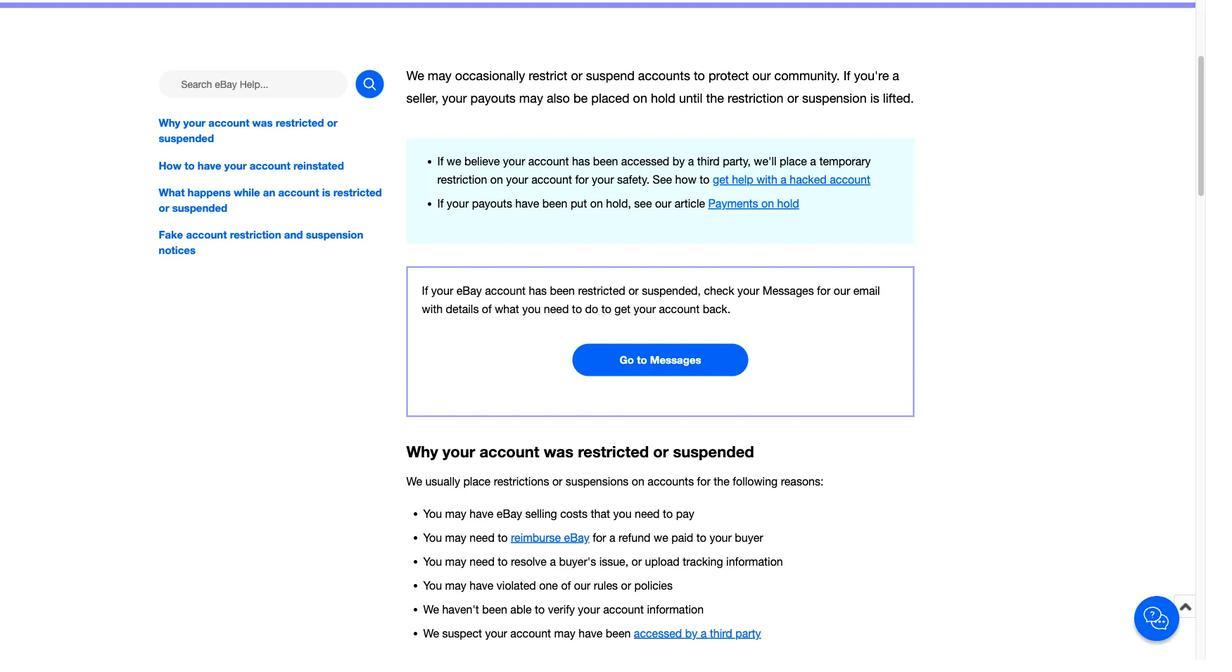 Task type: describe. For each thing, give the bounding box(es) containing it.
or down community.
[[787, 91, 799, 106]]

for down the that
[[593, 531, 606, 544]]

or up be
[[571, 68, 583, 83]]

payouts inside we may occasionally restrict or suspend accounts to protect our community. if you're a seller, your payouts may also be placed on hold until the restriction or suspension is lifted.
[[471, 91, 516, 106]]

1 vertical spatial accounts
[[648, 475, 694, 488]]

your inside why your account was restricted or suspended
[[183, 117, 206, 129]]

get help with a hacked account
[[713, 173, 871, 186]]

to left "reimburse" at the left bottom
[[498, 531, 508, 544]]

need inside if your ebay account has been restricted or suspended, check your messages for our email with details of what you need to do to get your account back.
[[544, 303, 569, 316]]

have down we haven't been able to verify your account information
[[579, 627, 603, 640]]

suspend
[[586, 68, 635, 83]]

may for you may need to reimburse ebay for a refund we paid to your buyer
[[445, 531, 467, 544]]

may for you may have ebay selling costs that you need to pay
[[445, 507, 467, 520]]

usually
[[425, 475, 460, 488]]

we may occasionally restrict or suspend accounts to protect our community. if you're a seller, your payouts may also be placed on hold until the restriction or suspension is lifted.
[[406, 68, 914, 106]]

suspended inside why your account was restricted or suspended
[[159, 132, 214, 145]]

email
[[853, 284, 880, 297]]

on right suspensions at bottom
[[632, 475, 645, 488]]

have for violated
[[470, 579, 494, 592]]

protect
[[709, 68, 749, 83]]

reimburse ebay link
[[511, 531, 590, 544]]

placed
[[591, 91, 630, 106]]

if inside we may occasionally restrict or suspend accounts to protect our community. if you're a seller, your payouts may also be placed on hold until the restriction or suspension is lifted.
[[844, 68, 851, 83]]

suspensions
[[566, 475, 629, 488]]

account up 'what'
[[485, 284, 526, 297]]

reasons:
[[781, 475, 824, 488]]

been inside if your ebay account has been restricted or suspended, check your messages for our email with details of what you need to do to get your account back.
[[550, 284, 575, 297]]

have for ebay
[[470, 507, 494, 520]]

if we believe your account has been accessed by a third party, we'll place a temporary restriction on your account for your safety. see how to
[[437, 155, 871, 186]]

has inside if your ebay account has been restricted or suspended, check your messages for our email with details of what you need to do to get your account back.
[[529, 284, 547, 297]]

go to messages
[[620, 354, 701, 366]]

reimburse
[[511, 531, 561, 544]]

party,
[[723, 155, 751, 168]]

0 vertical spatial with
[[757, 173, 778, 186]]

1 vertical spatial the
[[714, 475, 730, 488]]

if for if we believe your account has been accessed by a third party, we'll place a temporary restriction on your account for your safety. see how to
[[437, 155, 444, 168]]

has inside if we believe your account has been accessed by a third party, we'll place a temporary restriction on your account for your safety. see how to
[[572, 155, 590, 168]]

a left hacked
[[781, 173, 787, 186]]

is inside what happens while an account is restricted or suspended
[[322, 186, 331, 198]]

issue,
[[599, 555, 629, 568]]

1 vertical spatial you
[[613, 507, 632, 520]]

party
[[736, 627, 761, 640]]

1 vertical spatial of
[[561, 579, 571, 592]]

need up the refund
[[635, 507, 660, 520]]

ebay inside if your ebay account has been restricted or suspended, check your messages for our email with details of what you need to do to get your account back.
[[457, 284, 482, 297]]

1 vertical spatial payouts
[[472, 197, 512, 210]]

you inside if your ebay account has been restricted or suspended, check your messages for our email with details of what you need to do to get your account back.
[[522, 303, 541, 316]]

you for you may need to resolve a buyer's issue, or upload tracking information
[[423, 555, 442, 568]]

back.
[[703, 303, 731, 316]]

go
[[620, 354, 634, 366]]

that
[[591, 507, 610, 520]]

while
[[234, 186, 260, 198]]

upload
[[645, 555, 680, 568]]

how to have your account reinstated
[[159, 159, 344, 172]]

place inside if we believe your account has been accessed by a third party, we'll place a temporary restriction on your account for your safety. see how to
[[780, 155, 807, 168]]

following
[[733, 475, 778, 488]]

be
[[574, 91, 588, 106]]

restrictions
[[494, 475, 549, 488]]

what
[[495, 303, 519, 316]]

been inside if we believe your account has been accessed by a third party, we'll place a temporary restriction on your account for your safety. see how to
[[593, 155, 618, 168]]

we suspect your account may have been accessed by a third party
[[423, 627, 761, 640]]

until
[[679, 91, 703, 106]]

paid
[[672, 531, 693, 544]]

may for you may have violated one of our rules or policies
[[445, 579, 467, 592]]

payments on hold link
[[708, 197, 799, 210]]

or inside why your account was restricted or suspended
[[327, 117, 338, 129]]

get inside if your ebay account has been restricted or suspended, check your messages for our email with details of what you need to do to get your account back.
[[615, 303, 631, 316]]

our right see
[[655, 197, 672, 210]]

go to messages link
[[573, 344, 749, 376]]

need left resolve
[[470, 555, 495, 568]]

to right do
[[602, 303, 612, 316]]

haven't
[[442, 603, 479, 616]]

buyer
[[735, 531, 763, 544]]

account up restrictions
[[480, 442, 540, 461]]

hacked
[[790, 173, 827, 186]]

we inside if we believe your account has been accessed by a third party, we'll place a temporary restriction on your account for your safety. see how to
[[447, 155, 461, 168]]

to right 'how'
[[185, 159, 195, 172]]

you're
[[854, 68, 889, 83]]

on inside we may occasionally restrict or suspend accounts to protect our community. if you're a seller, your payouts may also be placed on hold until the restriction or suspension is lifted.
[[633, 91, 647, 106]]

selling
[[525, 507, 557, 520]]

restricted up we usually place restrictions or suspensions on accounts for the following reasons:
[[578, 442, 649, 461]]

our left rules
[[574, 579, 591, 592]]

you may need to reimburse ebay for a refund we paid to your buyer
[[423, 531, 763, 544]]

or inside if your ebay account has been restricted or suspended, check your messages for our email with details of what you need to do to get your account back.
[[629, 284, 639, 297]]

account down temporary
[[830, 173, 871, 186]]

have left put
[[515, 197, 539, 210]]

and
[[284, 228, 303, 241]]

lifted.
[[883, 91, 914, 106]]

we for we may occasionally restrict or suspend accounts to protect our community. if you're a seller, your payouts may also be placed on hold until the restriction or suspension is lifted.
[[406, 68, 424, 83]]

to right the go at the bottom right
[[637, 354, 647, 366]]

your inside we may occasionally restrict or suspend accounts to protect our community. if you're a seller, your payouts may also be placed on hold until the restriction or suspension is lifted.
[[442, 91, 467, 106]]

how to have your account reinstated link
[[159, 157, 384, 173]]

we usually place restrictions or suspensions on accounts for the following reasons:
[[406, 475, 824, 488]]

Search eBay Help... text field
[[159, 70, 347, 98]]

hold inside we may occasionally restrict or suspend accounts to protect our community. if you're a seller, your payouts may also be placed on hold until the restriction or suspension is lifted.
[[651, 91, 676, 106]]

rules
[[594, 579, 618, 592]]

policies
[[634, 579, 673, 592]]

pay
[[676, 507, 695, 520]]

accessed for have
[[634, 627, 682, 640]]

a left the refund
[[609, 531, 615, 544]]

1 horizontal spatial was
[[544, 442, 574, 461]]

reinstated
[[293, 159, 344, 172]]

may for you may need to resolve a buyer's issue, or upload tracking information
[[445, 555, 467, 568]]

account inside what happens while an account is restricted or suspended
[[278, 186, 319, 198]]

a up hacked
[[810, 155, 816, 168]]

need left "reimburse" at the left bottom
[[470, 531, 495, 544]]

costs
[[560, 507, 588, 520]]

if your ebay account has been restricted or suspended, check your messages for our email with details of what you need to do to get your account back.
[[422, 284, 880, 316]]

account up an
[[250, 159, 291, 172]]

what
[[159, 186, 185, 198]]

to left resolve
[[498, 555, 508, 568]]

we'll
[[754, 155, 777, 168]]

community.
[[775, 68, 840, 83]]

fake account restriction and suspension notices
[[159, 228, 363, 256]]

or right rules
[[621, 579, 631, 592]]

if for if your payouts have been put on hold, see our article payments on hold
[[437, 197, 444, 210]]

notices
[[159, 243, 196, 256]]

payments
[[708, 197, 758, 210]]

restriction inside if we believe your account has been accessed by a third party, we'll place a temporary restriction on your account for your safety. see how to
[[437, 173, 487, 186]]

may for we may occasionally restrict or suspend accounts to protect our community. if you're a seller, your payouts may also be placed on hold until the restriction or suspension is lifted.
[[428, 68, 452, 83]]

happens
[[188, 186, 231, 198]]

to inside we may occasionally restrict or suspend accounts to protect our community. if you're a seller, your payouts may also be placed on hold until the restriction or suspension is lifted.
[[694, 68, 705, 83]]

what happens while an account is restricted or suspended
[[159, 186, 382, 214]]

you for you may need to reimburse ebay for a refund we paid to your buyer
[[423, 531, 442, 544]]

the inside we may occasionally restrict or suspend accounts to protect our community. if you're a seller, your payouts may also be placed on hold until the restriction or suspension is lifted.
[[706, 91, 724, 106]]

we for we haven't been able to verify your account information
[[423, 603, 439, 616]]

do
[[585, 303, 598, 316]]

why your account was restricted or suspended link
[[159, 115, 384, 146]]

tracking
[[683, 555, 723, 568]]

restricted inside what happens while an account is restricted or suspended
[[333, 186, 382, 198]]

able
[[511, 603, 532, 616]]

by for party
[[685, 627, 698, 640]]



Task type: vqa. For each thing, say whether or not it's contained in the screenshot.
the
yes



Task type: locate. For each thing, give the bounding box(es) containing it.
hold left until
[[651, 91, 676, 106]]

why your account was restricted or suspended
[[159, 117, 338, 145], [406, 442, 754, 461]]

was down search ebay help... text box
[[252, 117, 273, 129]]

0 horizontal spatial with
[[422, 303, 443, 316]]

accessed by a third party link
[[634, 627, 761, 640]]

third
[[697, 155, 720, 168], [710, 627, 732, 640]]

our left email
[[834, 284, 850, 297]]

0 horizontal spatial ebay
[[457, 284, 482, 297]]

or right issue,
[[632, 555, 642, 568]]

have left "selling"
[[470, 507, 494, 520]]

information down policies
[[647, 603, 704, 616]]

0 horizontal spatial we
[[447, 155, 461, 168]]

2 horizontal spatial restriction
[[728, 91, 784, 106]]

1 vertical spatial information
[[647, 603, 704, 616]]

see
[[653, 173, 672, 186]]

if your payouts have been put on hold, see our article payments on hold
[[437, 197, 799, 210]]

0 vertical spatial why
[[159, 117, 180, 129]]

why inside why your account was restricted or suspended
[[159, 117, 180, 129]]

0 vertical spatial accounts
[[638, 68, 690, 83]]

on
[[633, 91, 647, 106], [490, 173, 503, 186], [590, 197, 603, 210], [762, 197, 774, 210], [632, 475, 645, 488]]

refund
[[619, 531, 651, 544]]

0 vertical spatial ebay
[[457, 284, 482, 297]]

our inside we may occasionally restrict or suspend accounts to protect our community. if you're a seller, your payouts may also be placed on hold until the restriction or suspension is lifted.
[[753, 68, 771, 83]]

accounts up until
[[638, 68, 690, 83]]

1 horizontal spatial hold
[[777, 197, 799, 210]]

third for party,
[[697, 155, 720, 168]]

accounts
[[638, 68, 690, 83], [648, 475, 694, 488]]

account
[[209, 117, 249, 129], [528, 155, 569, 168], [250, 159, 291, 172], [531, 173, 572, 186], [830, 173, 871, 186], [278, 186, 319, 198], [186, 228, 227, 241], [485, 284, 526, 297], [659, 303, 700, 316], [480, 442, 540, 461], [603, 603, 644, 616], [511, 627, 551, 640]]

2 vertical spatial suspended
[[673, 442, 754, 461]]

1 horizontal spatial with
[[757, 173, 778, 186]]

a
[[893, 68, 899, 83], [688, 155, 694, 168], [810, 155, 816, 168], [781, 173, 787, 186], [609, 531, 615, 544], [550, 555, 556, 568], [701, 627, 707, 640]]

why your account was restricted or suspended inside "link"
[[159, 117, 338, 145]]

or down the what
[[159, 201, 169, 214]]

1 horizontal spatial has
[[572, 155, 590, 168]]

1 horizontal spatial get
[[713, 173, 729, 186]]

our inside if your ebay account has been restricted or suspended, check your messages for our email with details of what you need to do to get your account back.
[[834, 284, 850, 297]]

may
[[428, 68, 452, 83], [519, 91, 543, 106], [445, 507, 467, 520], [445, 531, 467, 544], [445, 555, 467, 568], [445, 579, 467, 592], [554, 627, 576, 640]]

the right until
[[706, 91, 724, 106]]

1 horizontal spatial we
[[654, 531, 668, 544]]

0 vertical spatial information
[[726, 555, 783, 568]]

by inside if we believe your account has been accessed by a third party, we'll place a temporary restriction on your account for your safety. see how to
[[673, 155, 685, 168]]

0 vertical spatial of
[[482, 303, 492, 316]]

account down suspended,
[[659, 303, 700, 316]]

suspended down happens
[[172, 201, 228, 214]]

1 horizontal spatial why
[[406, 442, 438, 461]]

safety.
[[617, 173, 650, 186]]

restriction down what happens while an account is restricted or suspended
[[230, 228, 281, 241]]

to right paid
[[697, 531, 707, 544]]

buyer's
[[559, 555, 596, 568]]

have for your
[[198, 159, 221, 172]]

of right one
[[561, 579, 571, 592]]

1 vertical spatial messages
[[650, 354, 701, 366]]

on inside if we believe your account has been accessed by a third party, we'll place a temporary restriction on your account for your safety. see how to
[[490, 173, 503, 186]]

restricted inside if your ebay account has been restricted or suspended, check your messages for our email with details of what you need to do to get your account back.
[[578, 284, 626, 297]]

2 you from the top
[[423, 531, 442, 544]]

for left 'following'
[[697, 475, 711, 488]]

account up notices
[[186, 228, 227, 241]]

restricted up do
[[578, 284, 626, 297]]

place
[[780, 155, 807, 168], [463, 475, 491, 488]]

check
[[704, 284, 734, 297]]

0 horizontal spatial place
[[463, 475, 491, 488]]

ebay up "details" at the left of page
[[457, 284, 482, 297]]

need left do
[[544, 303, 569, 316]]

is inside we may occasionally restrict or suspend accounts to protect our community. if you're a seller, your payouts may also be placed on hold until the restriction or suspension is lifted.
[[870, 91, 880, 106]]

to left do
[[572, 303, 582, 316]]

payouts
[[471, 91, 516, 106], [472, 197, 512, 210]]

0 horizontal spatial why
[[159, 117, 180, 129]]

0 vertical spatial we
[[447, 155, 461, 168]]

details
[[446, 303, 479, 316]]

1 vertical spatial with
[[422, 303, 443, 316]]

account down also
[[528, 155, 569, 168]]

with inside if your ebay account has been restricted or suspended, check your messages for our email with details of what you need to do to get your account back.
[[422, 303, 443, 316]]

suspect
[[442, 627, 482, 640]]

temporary
[[820, 155, 871, 168]]

1 vertical spatial was
[[544, 442, 574, 461]]

0 vertical spatial payouts
[[471, 91, 516, 106]]

account down search ebay help... text box
[[209, 117, 249, 129]]

0 vertical spatial by
[[673, 155, 685, 168]]

1 vertical spatial why
[[406, 442, 438, 461]]

1 vertical spatial is
[[322, 186, 331, 198]]

fake account restriction and suspension notices link
[[159, 227, 384, 258]]

0 vertical spatial suspension
[[802, 91, 867, 106]]

suspension down community.
[[802, 91, 867, 106]]

the
[[706, 91, 724, 106], [714, 475, 730, 488]]

1 vertical spatial accessed
[[634, 627, 682, 640]]

third left party,
[[697, 155, 720, 168]]

an
[[263, 186, 275, 198]]

you right 'what'
[[522, 303, 541, 316]]

believe
[[465, 155, 500, 168]]

to right "how"
[[700, 173, 710, 186]]

you may have violated one of our rules or policies
[[423, 579, 673, 592]]

or inside what happens while an account is restricted or suspended
[[159, 201, 169, 214]]

by up "how"
[[673, 155, 685, 168]]

was inside why your account was restricted or suspended
[[252, 117, 273, 129]]

or up we usually place restrictions or suspensions on accounts for the following reasons:
[[653, 442, 669, 461]]

0 horizontal spatial get
[[615, 303, 631, 316]]

you for you may have ebay selling costs that you need to pay
[[423, 507, 442, 520]]

account down rules
[[603, 603, 644, 616]]

fake
[[159, 228, 183, 241]]

0 horizontal spatial why your account was restricted or suspended
[[159, 117, 338, 145]]

messages right the go at the bottom right
[[650, 354, 701, 366]]

article
[[675, 197, 705, 210]]

is down you're
[[870, 91, 880, 106]]

resolve
[[511, 555, 547, 568]]

restriction inside fake account restriction and suspension notices
[[230, 228, 281, 241]]

0 vertical spatial get
[[713, 173, 729, 186]]

1 you from the top
[[423, 507, 442, 520]]

see
[[634, 197, 652, 210]]

we for we usually place restrictions or suspensions on accounts for the following reasons:
[[406, 475, 422, 488]]

1 vertical spatial get
[[615, 303, 631, 316]]

ebay
[[457, 284, 482, 297], [497, 507, 522, 520], [564, 531, 590, 544]]

on right put
[[590, 197, 603, 210]]

for left email
[[817, 284, 831, 297]]

restriction
[[728, 91, 784, 106], [437, 173, 487, 186], [230, 228, 281, 241]]

1 horizontal spatial why your account was restricted or suspended
[[406, 442, 754, 461]]

get left help
[[713, 173, 729, 186]]

how
[[675, 173, 697, 186]]

one
[[539, 579, 558, 592]]

accessed
[[621, 155, 670, 168], [634, 627, 682, 640]]

we
[[447, 155, 461, 168], [654, 531, 668, 544]]

0 vertical spatial the
[[706, 91, 724, 106]]

0 horizontal spatial has
[[529, 284, 547, 297]]

third inside if we believe your account has been accessed by a third party, we'll place a temporary restriction on your account for your safety. see how to
[[697, 155, 720, 168]]

1 horizontal spatial you
[[613, 507, 632, 520]]

seller,
[[406, 91, 439, 106]]

1 vertical spatial has
[[529, 284, 547, 297]]

suspension inside we may occasionally restrict or suspend accounts to protect our community. if you're a seller, your payouts may also be placed on hold until the restriction or suspension is lifted.
[[802, 91, 867, 106]]

0 horizontal spatial was
[[252, 117, 273, 129]]

0 vertical spatial is
[[870, 91, 880, 106]]

for up put
[[575, 173, 589, 186]]

0 vertical spatial restriction
[[728, 91, 784, 106]]

why your account was restricted or suspended up suspensions at bottom
[[406, 442, 754, 461]]

1 vertical spatial why your account was restricted or suspended
[[406, 442, 754, 461]]

how
[[159, 159, 182, 172]]

1 vertical spatial we
[[654, 531, 668, 544]]

account up put
[[531, 173, 572, 186]]

1 horizontal spatial is
[[870, 91, 880, 106]]

with
[[757, 173, 778, 186], [422, 303, 443, 316]]

by
[[673, 155, 685, 168], [685, 627, 698, 640]]

also
[[547, 91, 570, 106]]

account inside fake account restriction and suspension notices
[[186, 228, 227, 241]]

has
[[572, 155, 590, 168], [529, 284, 547, 297]]

we left suspect at the bottom
[[423, 627, 439, 640]]

1 horizontal spatial place
[[780, 155, 807, 168]]

to right able
[[535, 603, 545, 616]]

been
[[593, 155, 618, 168], [543, 197, 568, 210], [550, 284, 575, 297], [482, 603, 507, 616], [606, 627, 631, 640]]

suspension
[[802, 91, 867, 106], [306, 228, 363, 241]]

we left "usually"
[[406, 475, 422, 488]]

or up reinstated
[[327, 117, 338, 129]]

restrict
[[529, 68, 568, 83]]

hold,
[[606, 197, 631, 210]]

restriction inside we may occasionally restrict or suspend accounts to protect our community. if you're a seller, your payouts may also be placed on hold until the restriction or suspension is lifted.
[[728, 91, 784, 106]]

third for party
[[710, 627, 732, 640]]

restricted down reinstated
[[333, 186, 382, 198]]

accounts inside we may occasionally restrict or suspend accounts to protect our community. if you're a seller, your payouts may also be placed on hold until the restriction or suspension is lifted.
[[638, 68, 690, 83]]

1 vertical spatial suspension
[[306, 228, 363, 241]]

restriction down believe
[[437, 173, 487, 186]]

get help with a hacked account link
[[713, 173, 871, 186]]

on down get help with a hacked account
[[762, 197, 774, 210]]

place up get help with a hacked account link
[[780, 155, 807, 168]]

0 vertical spatial third
[[697, 155, 720, 168]]

we inside we may occasionally restrict or suspend accounts to protect our community. if you're a seller, your payouts may also be placed on hold until the restriction or suspension is lifted.
[[406, 68, 424, 83]]

1 vertical spatial place
[[463, 475, 491, 488]]

suspension inside fake account restriction and suspension notices
[[306, 228, 363, 241]]

accessed for has
[[621, 155, 670, 168]]

your
[[442, 91, 467, 106], [183, 117, 206, 129], [503, 155, 525, 168], [224, 159, 247, 172], [506, 173, 528, 186], [592, 173, 614, 186], [447, 197, 469, 210], [431, 284, 453, 297], [738, 284, 760, 297], [634, 303, 656, 316], [443, 442, 475, 461], [710, 531, 732, 544], [578, 603, 600, 616], [485, 627, 507, 640]]

of inside if your ebay account has been restricted or suspended, check your messages for our email with details of what you need to do to get your account back.
[[482, 303, 492, 316]]

or left suspended,
[[629, 284, 639, 297]]

account inside why your account was restricted or suspended
[[209, 117, 249, 129]]

2 vertical spatial restriction
[[230, 228, 281, 241]]

place right "usually"
[[463, 475, 491, 488]]

0 vertical spatial hold
[[651, 91, 676, 106]]

the left 'following'
[[714, 475, 730, 488]]

get right do
[[615, 303, 631, 316]]

suspended up 'how'
[[159, 132, 214, 145]]

0 horizontal spatial information
[[647, 603, 704, 616]]

help
[[732, 173, 754, 186]]

accessed inside if we believe your account has been accessed by a third party, we'll place a temporary restriction on your account for your safety. see how to
[[621, 155, 670, 168]]

accounts up the pay
[[648, 475, 694, 488]]

1 vertical spatial suspended
[[172, 201, 228, 214]]

or up the you may have ebay selling costs that you need to pay
[[552, 475, 563, 488]]

1 horizontal spatial of
[[561, 579, 571, 592]]

you for you may have violated one of our rules or policies
[[423, 579, 442, 592]]

0 vertical spatial accessed
[[621, 155, 670, 168]]

0 horizontal spatial you
[[522, 303, 541, 316]]

0 horizontal spatial suspension
[[306, 228, 363, 241]]

3 you from the top
[[423, 555, 442, 568]]

0 vertical spatial messages
[[763, 284, 814, 297]]

ebay up the buyer's
[[564, 531, 590, 544]]

a left party
[[701, 627, 707, 640]]

we left believe
[[447, 155, 461, 168]]

account right an
[[278, 186, 319, 198]]

for inside if your ebay account has been restricted or suspended, check your messages for our email with details of what you need to do to get your account back.
[[817, 284, 831, 297]]

1 vertical spatial third
[[710, 627, 732, 640]]

you may have ebay selling costs that you need to pay
[[423, 507, 695, 520]]

was
[[252, 117, 273, 129], [544, 442, 574, 461]]

for
[[575, 173, 589, 186], [817, 284, 831, 297], [697, 475, 711, 488], [593, 531, 606, 544]]

1 horizontal spatial information
[[726, 555, 783, 568]]

you may need to resolve a buyer's issue, or upload tracking information
[[423, 555, 783, 568]]

of left 'what'
[[482, 303, 492, 316]]

0 vertical spatial was
[[252, 117, 273, 129]]

by left party
[[685, 627, 698, 640]]

suspension right and
[[306, 228, 363, 241]]

0 horizontal spatial of
[[482, 303, 492, 316]]

if inside if your ebay account has been restricted or suspended, check your messages for our email with details of what you need to do to get your account back.
[[422, 284, 428, 297]]

ebay left "selling"
[[497, 507, 522, 520]]

2 horizontal spatial ebay
[[564, 531, 590, 544]]

a up "lifted." at right
[[893, 68, 899, 83]]

to inside if we believe your account has been accessed by a third party, we'll place a temporary restriction on your account for your safety. see how to
[[700, 173, 710, 186]]

you right the that
[[613, 507, 632, 520]]

messages inside if your ebay account has been restricted or suspended, check your messages for our email with details of what you need to do to get your account back.
[[763, 284, 814, 297]]

0 vertical spatial you
[[522, 303, 541, 316]]

information down buyer on the bottom of page
[[726, 555, 783, 568]]

have
[[198, 159, 221, 172], [515, 197, 539, 210], [470, 507, 494, 520], [470, 579, 494, 592], [579, 627, 603, 640]]

to left the pay
[[663, 507, 673, 520]]

1 horizontal spatial restriction
[[437, 173, 487, 186]]

we left paid
[[654, 531, 668, 544]]

account down able
[[511, 627, 551, 640]]

accessed up safety.
[[621, 155, 670, 168]]

for inside if we believe your account has been accessed by a third party, we'll place a temporary restriction on your account for your safety. see how to
[[575, 173, 589, 186]]

you
[[522, 303, 541, 316], [613, 507, 632, 520]]

our
[[753, 68, 771, 83], [655, 197, 672, 210], [834, 284, 850, 297], [574, 579, 591, 592]]

restricted up reinstated
[[276, 117, 324, 129]]

suspended inside what happens while an account is restricted or suspended
[[172, 201, 228, 214]]

1 vertical spatial hold
[[777, 197, 799, 210]]

0 vertical spatial why your account was restricted or suspended
[[159, 117, 338, 145]]

messages right check
[[763, 284, 814, 297]]

our right the protect
[[753, 68, 771, 83]]

0 horizontal spatial messages
[[650, 354, 701, 366]]

hold down get help with a hacked account link
[[777, 197, 799, 210]]

accessed down policies
[[634, 627, 682, 640]]

have up haven't
[[470, 579, 494, 592]]

occasionally
[[455, 68, 525, 83]]

restriction down the protect
[[728, 91, 784, 106]]

by for party,
[[673, 155, 685, 168]]

restricted inside why your account was restricted or suspended
[[276, 117, 324, 129]]

if for if your ebay account has been restricted or suspended, check your messages for our email with details of what you need to do to get your account back.
[[422, 284, 428, 297]]

we haven't been able to verify your account information
[[423, 603, 704, 616]]

violated
[[497, 579, 536, 592]]

suspended,
[[642, 284, 701, 297]]

0 horizontal spatial restriction
[[230, 228, 281, 241]]

1 vertical spatial ebay
[[497, 507, 522, 520]]

0 vertical spatial has
[[572, 155, 590, 168]]

1 vertical spatial by
[[685, 627, 698, 640]]

why up 'how'
[[159, 117, 180, 129]]

1 vertical spatial restriction
[[437, 173, 487, 186]]

1 horizontal spatial ebay
[[497, 507, 522, 520]]

1 horizontal spatial messages
[[763, 284, 814, 297]]

put
[[571, 197, 587, 210]]

with left "details" at the left of page
[[422, 303, 443, 316]]

0 vertical spatial place
[[780, 155, 807, 168]]

is down reinstated
[[322, 186, 331, 198]]

4 you from the top
[[423, 579, 442, 592]]

we up seller,
[[406, 68, 424, 83]]

is
[[870, 91, 880, 106], [322, 186, 331, 198]]

messages
[[763, 284, 814, 297], [650, 354, 701, 366]]

0 vertical spatial suspended
[[159, 132, 214, 145]]

1 horizontal spatial suspension
[[802, 91, 867, 106]]

if inside if we believe your account has been accessed by a third party, we'll place a temporary restriction on your account for your safety. see how to
[[437, 155, 444, 168]]

we
[[406, 68, 424, 83], [406, 475, 422, 488], [423, 603, 439, 616], [423, 627, 439, 640]]

a up "how"
[[688, 155, 694, 168]]

with down we'll at the right top of the page
[[757, 173, 778, 186]]

2 vertical spatial ebay
[[564, 531, 590, 544]]

a down reimburse ebay link
[[550, 555, 556, 568]]

verify
[[548, 603, 575, 616]]

0 horizontal spatial is
[[322, 186, 331, 198]]

0 horizontal spatial hold
[[651, 91, 676, 106]]

we left haven't
[[423, 603, 439, 616]]

what happens while an account is restricted or suspended link
[[159, 184, 384, 215]]

if
[[844, 68, 851, 83], [437, 155, 444, 168], [437, 197, 444, 210], [422, 284, 428, 297]]

a inside we may occasionally restrict or suspend accounts to protect our community. if you're a seller, your payouts may also be placed on hold until the restriction or suspension is lifted.
[[893, 68, 899, 83]]



